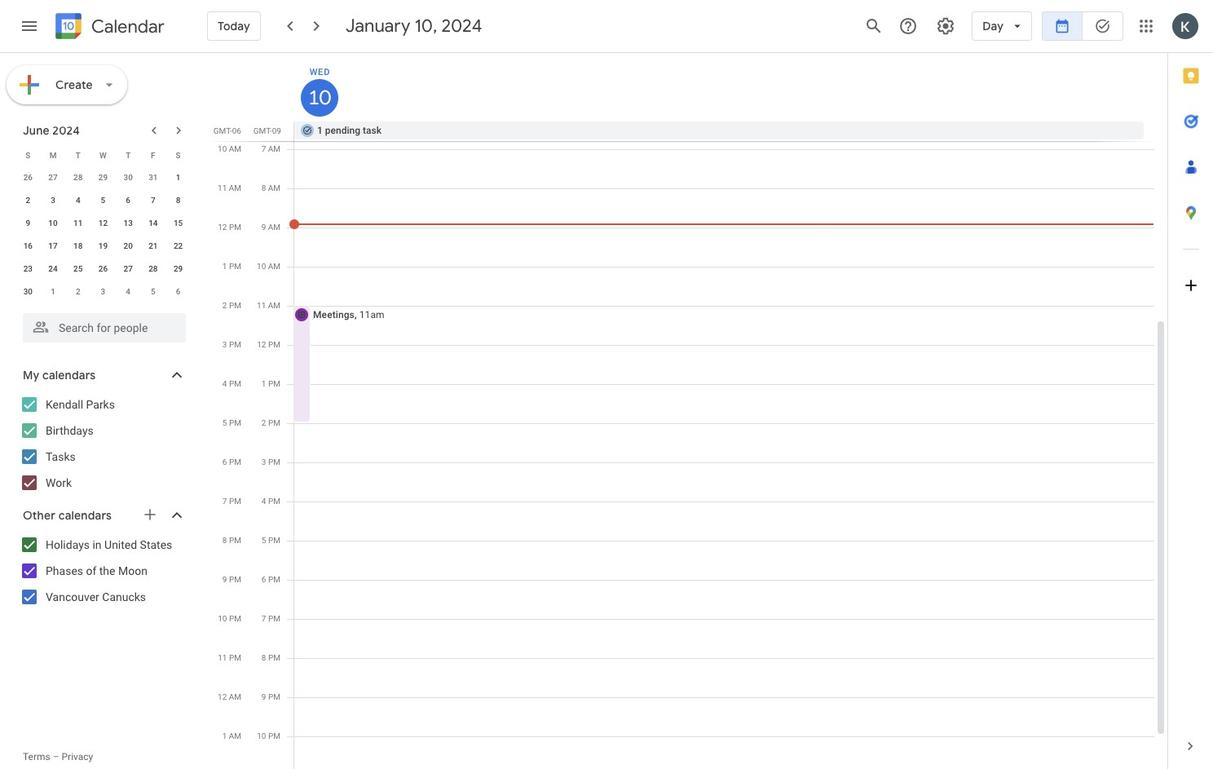 Task type: locate. For each thing, give the bounding box(es) containing it.
1 horizontal spatial 2024
[[442, 15, 483, 38]]

other
[[23, 508, 56, 523]]

1 vertical spatial 1 pm
[[262, 379, 281, 388]]

1 horizontal spatial 9 pm
[[262, 693, 281, 702]]

1 pm
[[223, 262, 241, 271], [262, 379, 281, 388]]

0 horizontal spatial 2 pm
[[223, 301, 241, 310]]

0 vertical spatial 6 pm
[[223, 458, 241, 467]]

s up may 26 element
[[26, 151, 30, 159]]

july 3 element
[[93, 282, 113, 302]]

meetings , 11am
[[313, 309, 385, 321]]

12 element
[[93, 214, 113, 233]]

1 vertical spatial 28
[[149, 264, 158, 273]]

1 inside july 1 element
[[51, 287, 55, 296]]

gmt- up the 7 am
[[254, 126, 272, 135]]

s right f
[[176, 151, 181, 159]]

0 horizontal spatial 2024
[[52, 123, 80, 138]]

11 am
[[218, 184, 241, 193], [257, 301, 281, 310]]

0 vertical spatial 27
[[48, 173, 58, 182]]

18 element
[[68, 237, 88, 256]]

10 am
[[218, 144, 241, 153], [257, 262, 281, 271]]

2 t from the left
[[126, 151, 131, 159]]

1 vertical spatial 2 pm
[[262, 419, 281, 427]]

0 vertical spatial 28
[[73, 173, 83, 182]]

1 vertical spatial calendars
[[58, 508, 112, 523]]

28 right may 27 "element" at the top
[[73, 173, 83, 182]]

29
[[99, 173, 108, 182], [174, 264, 183, 273]]

0 horizontal spatial 26
[[23, 173, 33, 182]]

28
[[73, 173, 83, 182], [149, 264, 158, 273]]

1 vertical spatial 29
[[174, 264, 183, 273]]

10
[[308, 85, 330, 111], [218, 144, 227, 153], [48, 219, 58, 228], [257, 262, 266, 271], [218, 614, 227, 623], [257, 732, 266, 741]]

26 element
[[93, 259, 113, 279]]

row group
[[16, 166, 191, 303]]

27 down 20 element
[[124, 264, 133, 273]]

29 down w
[[99, 173, 108, 182]]

row down 26 'element'
[[16, 281, 191, 303]]

0 vertical spatial 30
[[124, 173, 133, 182]]

am down 12 am at bottom
[[229, 732, 241, 741]]

calendars up kendall
[[42, 368, 96, 383]]

11 inside row group
[[73, 219, 83, 228]]

10 down wed in the top left of the page
[[308, 85, 330, 111]]

7 row from the top
[[16, 281, 191, 303]]

calendar
[[91, 15, 165, 38]]

9 down 8 am
[[262, 223, 266, 232]]

30 left the 31
[[124, 173, 133, 182]]

26 left may 27 "element" at the top
[[23, 173, 33, 182]]

0 horizontal spatial 10 pm
[[218, 614, 241, 623]]

1 horizontal spatial 11 am
[[257, 301, 281, 310]]

0 horizontal spatial t
[[76, 151, 81, 159]]

canucks
[[102, 591, 146, 604]]

my
[[23, 368, 39, 383]]

4 row from the top
[[16, 212, 191, 235]]

1 vertical spatial 30
[[23, 287, 33, 296]]

3 row from the top
[[16, 189, 191, 212]]

10 up the '17'
[[48, 219, 58, 228]]

other calendars button
[[3, 503, 202, 529]]

29 down 22 element
[[174, 264, 183, 273]]

4
[[76, 196, 80, 205], [126, 287, 131, 296], [223, 379, 227, 388], [262, 497, 266, 506]]

calendars inside dropdown button
[[58, 508, 112, 523]]

july 5 element
[[143, 282, 163, 302]]

29 for 29 element
[[174, 264, 183, 273]]

may 27 element
[[43, 168, 63, 188]]

9 pm up 11 pm
[[223, 575, 241, 584]]

27 inside "element"
[[48, 173, 58, 182]]

row up 19
[[16, 212, 191, 235]]

1 horizontal spatial 5 pm
[[262, 536, 281, 545]]

0 vertical spatial calendars
[[42, 368, 96, 383]]

30
[[124, 173, 133, 182], [23, 287, 33, 296]]

24 element
[[43, 259, 63, 279]]

calendars up in
[[58, 508, 112, 523]]

row up july 3 element
[[16, 258, 191, 281]]

row up 26 'element'
[[16, 235, 191, 258]]

1
[[317, 125, 323, 136], [176, 173, 181, 182], [223, 262, 227, 271], [51, 287, 55, 296], [262, 379, 266, 388], [222, 732, 227, 741]]

row up 12 element
[[16, 189, 191, 212]]

0 horizontal spatial 29
[[99, 173, 108, 182]]

1 horizontal spatial 10 pm
[[257, 732, 281, 741]]

10 pm up 11 pm
[[218, 614, 241, 623]]

1 horizontal spatial 28
[[149, 264, 158, 273]]

10 right '1 am'
[[257, 732, 266, 741]]

date_range button
[[1043, 7, 1083, 46]]

7 inside row group
[[151, 196, 156, 205]]

1 pending task
[[317, 125, 382, 136]]

10 up 11 pm
[[218, 614, 227, 623]]

0 horizontal spatial s
[[26, 151, 30, 159]]

0 vertical spatial 7 pm
[[223, 497, 241, 506]]

28 down 21 element
[[149, 264, 158, 273]]

1 horizontal spatial 12 pm
[[257, 340, 281, 349]]

0 vertical spatial 4 pm
[[223, 379, 241, 388]]

0 horizontal spatial 30
[[23, 287, 33, 296]]

27 for may 27 "element" at the top
[[48, 173, 58, 182]]

11 am left meetings
[[257, 301, 281, 310]]

1 horizontal spatial 27
[[124, 264, 133, 273]]

0 horizontal spatial 5 pm
[[223, 419, 241, 427]]

26 for may 26 element
[[23, 173, 33, 182]]

29 element
[[169, 259, 188, 279]]

1 inside 1 pending task button
[[317, 125, 323, 136]]

2 row from the top
[[16, 166, 191, 189]]

1 gmt- from the left
[[214, 126, 232, 135]]

1 vertical spatial 2024
[[52, 123, 80, 138]]

my calendars
[[23, 368, 96, 383]]

17
[[48, 241, 58, 250]]

1 vertical spatial 12 pm
[[257, 340, 281, 349]]

terms link
[[23, 751, 50, 763]]

4 pm
[[223, 379, 241, 388], [262, 497, 281, 506]]

0 horizontal spatial 8 pm
[[223, 536, 241, 545]]

2024 right the "10,"
[[442, 15, 483, 38]]

10 am down "gmt-06"
[[218, 144, 241, 153]]

9 up 16
[[26, 219, 30, 228]]

am down the 06
[[229, 144, 241, 153]]

1 horizontal spatial 10 am
[[257, 262, 281, 271]]

wed 10
[[308, 67, 331, 111]]

s
[[26, 151, 30, 159], [176, 151, 181, 159]]

0 horizontal spatial 3 pm
[[223, 340, 241, 349]]

the
[[99, 565, 115, 578]]

parks
[[86, 398, 115, 411]]

0 horizontal spatial gmt-
[[214, 126, 232, 135]]

add other calendars image
[[142, 507, 158, 523]]

row
[[16, 144, 191, 166], [16, 166, 191, 189], [16, 189, 191, 212], [16, 212, 191, 235], [16, 235, 191, 258], [16, 258, 191, 281], [16, 281, 191, 303]]

wednesday, january 10, today element
[[301, 79, 339, 117]]

1 horizontal spatial 3 pm
[[262, 458, 281, 467]]

09
[[272, 126, 281, 135]]

13
[[124, 219, 133, 228]]

0 vertical spatial 12 pm
[[218, 223, 241, 232]]

create
[[55, 78, 93, 92]]

tab list
[[1169, 53, 1214, 724]]

0 horizontal spatial 10 am
[[218, 144, 241, 153]]

t up may 30 element
[[126, 151, 131, 159]]

2 s from the left
[[176, 151, 181, 159]]

1 am
[[222, 732, 241, 741]]

row containing 16
[[16, 235, 191, 258]]

1 horizontal spatial s
[[176, 151, 181, 159]]

1 row from the top
[[16, 144, 191, 166]]

12 pm
[[218, 223, 241, 232], [257, 340, 281, 349]]

task_alt button
[[1083, 7, 1124, 46]]

1 horizontal spatial 30
[[124, 173, 133, 182]]

gmt-09
[[254, 126, 281, 135]]

1 horizontal spatial 1 pm
[[262, 379, 281, 388]]

1 horizontal spatial 4 pm
[[262, 497, 281, 506]]

gmt-
[[214, 126, 232, 135], [254, 126, 272, 135]]

0 vertical spatial 8 pm
[[223, 536, 241, 545]]

1 vertical spatial 3 pm
[[262, 458, 281, 467]]

28 for may 28 element
[[73, 173, 83, 182]]

main drawer image
[[20, 16, 39, 36]]

0 horizontal spatial 28
[[73, 173, 83, 182]]

8 pm
[[223, 536, 241, 545], [262, 653, 281, 662]]

1 horizontal spatial t
[[126, 151, 131, 159]]

0 vertical spatial 3 pm
[[223, 340, 241, 349]]

0 horizontal spatial 27
[[48, 173, 58, 182]]

18
[[73, 241, 83, 250]]

1 horizontal spatial 29
[[174, 264, 183, 273]]

calendar heading
[[88, 15, 165, 38]]

gmt- left "gmt-09"
[[214, 126, 232, 135]]

11 left meetings
[[257, 301, 266, 310]]

terms – privacy
[[23, 751, 93, 763]]

row containing 30
[[16, 281, 191, 303]]

30 down 23 element
[[23, 287, 33, 296]]

am down 8 am
[[268, 223, 281, 232]]

8 pm right states on the left bottom
[[223, 536, 241, 545]]

6
[[126, 196, 131, 205], [176, 287, 181, 296], [223, 458, 227, 467], [262, 575, 266, 584]]

0 horizontal spatial 11 am
[[218, 184, 241, 193]]

1 vertical spatial 8 pm
[[262, 653, 281, 662]]

am left meetings
[[268, 301, 281, 310]]

3 pm
[[223, 340, 241, 349], [262, 458, 281, 467]]

pm
[[229, 223, 241, 232], [229, 262, 241, 271], [229, 301, 241, 310], [229, 340, 241, 349], [268, 340, 281, 349], [229, 379, 241, 388], [268, 379, 281, 388], [229, 419, 241, 427], [268, 419, 281, 427], [229, 458, 241, 467], [268, 458, 281, 467], [229, 497, 241, 506], [268, 497, 281, 506], [229, 536, 241, 545], [268, 536, 281, 545], [229, 575, 241, 584], [268, 575, 281, 584], [229, 614, 241, 623], [268, 614, 281, 623], [229, 653, 241, 662], [268, 653, 281, 662], [268, 693, 281, 702], [268, 732, 281, 741]]

28 element
[[143, 259, 163, 279]]

my calendars list
[[3, 392, 202, 496]]

calendars inside dropdown button
[[42, 368, 96, 383]]

1 vertical spatial 10 pm
[[257, 732, 281, 741]]

None search field
[[0, 307, 202, 343]]

1 vertical spatial 6 pm
[[262, 575, 281, 584]]

26 inside 'element'
[[99, 264, 108, 273]]

w
[[100, 151, 107, 159]]

25
[[73, 264, 83, 273]]

2024 up m
[[52, 123, 80, 138]]

1 horizontal spatial 7 pm
[[262, 614, 281, 623]]

0 vertical spatial 9 pm
[[223, 575, 241, 584]]

5 row from the top
[[16, 235, 191, 258]]

11 up the 18
[[73, 219, 83, 228]]

calendars
[[42, 368, 96, 383], [58, 508, 112, 523]]

row down w
[[16, 166, 191, 189]]

gmt- for 06
[[214, 126, 232, 135]]

10,
[[415, 15, 438, 38]]

2024
[[442, 15, 483, 38], [52, 123, 80, 138]]

9 pm right 12 am at bottom
[[262, 693, 281, 702]]

0 vertical spatial 26
[[23, 173, 33, 182]]

7 am
[[262, 144, 281, 153]]

28 for the 28 element at the top of the page
[[149, 264, 158, 273]]

14 element
[[143, 214, 163, 233]]

20
[[124, 241, 133, 250]]

3
[[51, 196, 55, 205], [101, 287, 105, 296], [223, 340, 227, 349], [262, 458, 266, 467]]

1 horizontal spatial 26
[[99, 264, 108, 273]]

6 pm
[[223, 458, 241, 467], [262, 575, 281, 584]]

8 up 15
[[176, 196, 181, 205]]

12
[[99, 219, 108, 228], [218, 223, 227, 232], [257, 340, 266, 349], [218, 693, 227, 702]]

6 row from the top
[[16, 258, 191, 281]]

meetings
[[313, 309, 355, 321]]

0 vertical spatial 10 am
[[218, 144, 241, 153]]

am left 8 am
[[229, 184, 241, 193]]

12 inside row group
[[99, 219, 108, 228]]

0 horizontal spatial 1 pm
[[223, 262, 241, 271]]

8 pm right 11 pm
[[262, 653, 281, 662]]

settings menu image
[[937, 16, 956, 36]]

june 2024 grid
[[16, 144, 191, 303]]

0 vertical spatial 29
[[99, 173, 108, 182]]

f
[[151, 151, 155, 159]]

10 inside wed 10
[[308, 85, 330, 111]]

0 vertical spatial 10 pm
[[218, 614, 241, 623]]

30 for may 30 element
[[124, 173, 133, 182]]

5 pm
[[223, 419, 241, 427], [262, 536, 281, 545]]

0 horizontal spatial 9 pm
[[223, 575, 241, 584]]

other calendars
[[23, 508, 112, 523]]

1 horizontal spatial 6 pm
[[262, 575, 281, 584]]

0 vertical spatial 2 pm
[[223, 301, 241, 310]]

26 down 19 element
[[99, 264, 108, 273]]

19
[[99, 241, 108, 250]]

1 vertical spatial 5 pm
[[262, 536, 281, 545]]

may 28 element
[[68, 168, 88, 188]]

10 element
[[43, 214, 63, 233]]

1 vertical spatial 27
[[124, 264, 133, 273]]

30 element
[[18, 282, 38, 302]]

Search for people text field
[[33, 313, 176, 343]]

1 s from the left
[[26, 151, 30, 159]]

other calendars list
[[3, 532, 202, 610]]

5
[[101, 196, 105, 205], [151, 287, 156, 296], [223, 419, 227, 427], [262, 536, 266, 545]]

2 gmt- from the left
[[254, 126, 272, 135]]

1 horizontal spatial gmt-
[[254, 126, 272, 135]]

11 am left 8 am
[[218, 184, 241, 193]]

t up may 28 element
[[76, 151, 81, 159]]

10 am down 9 am
[[257, 262, 281, 271]]

row up may 29 element
[[16, 144, 191, 166]]

10 pm
[[218, 614, 241, 623], [257, 732, 281, 741]]

11 left 8 am
[[218, 184, 227, 193]]

row containing 26
[[16, 166, 191, 189]]

10 pm right '1 am'
[[257, 732, 281, 741]]

day button
[[973, 7, 1033, 46]]

9
[[26, 219, 30, 228], [262, 223, 266, 232], [223, 575, 227, 584], [262, 693, 266, 702]]

july 1 element
[[43, 282, 63, 302]]

am
[[229, 144, 241, 153], [268, 144, 281, 153], [229, 184, 241, 193], [268, 184, 281, 193], [268, 223, 281, 232], [268, 262, 281, 271], [268, 301, 281, 310], [229, 693, 241, 702], [229, 732, 241, 741]]

holidays
[[46, 538, 90, 551]]

7
[[262, 144, 266, 153], [151, 196, 156, 205], [223, 497, 227, 506], [262, 614, 266, 623]]

1 vertical spatial 4 pm
[[262, 497, 281, 506]]

july 2 element
[[68, 282, 88, 302]]

30 for 30 element
[[23, 287, 33, 296]]

1 vertical spatial 26
[[99, 264, 108, 273]]

27 down m
[[48, 173, 58, 182]]



Task type: vqa. For each thing, say whether or not it's contained in the screenshot.
Invite others
no



Task type: describe. For each thing, give the bounding box(es) containing it.
row group containing 26
[[16, 166, 191, 303]]

1 pending task button
[[295, 122, 1145, 140]]

8 down the 7 am
[[262, 184, 266, 193]]

0 horizontal spatial 12 pm
[[218, 223, 241, 232]]

27 for 27 element
[[124, 264, 133, 273]]

11 pm
[[218, 653, 241, 662]]

pending
[[325, 125, 361, 136]]

9 up 11 pm
[[223, 575, 227, 584]]

june 2024
[[23, 123, 80, 138]]

17 element
[[43, 237, 63, 256]]

calendar element
[[52, 10, 165, 46]]

june
[[23, 123, 50, 138]]

13 element
[[118, 214, 138, 233]]

july 4 element
[[118, 282, 138, 302]]

25 element
[[68, 259, 88, 279]]

phases of the moon
[[46, 565, 148, 578]]

21
[[149, 241, 158, 250]]

0 horizontal spatial 4 pm
[[223, 379, 241, 388]]

m
[[49, 151, 57, 159]]

19 element
[[93, 237, 113, 256]]

1 pending task row
[[287, 122, 1168, 141]]

21 element
[[143, 237, 163, 256]]

1 t from the left
[[76, 151, 81, 159]]

10 down 9 am
[[257, 262, 266, 271]]

10 down "gmt-06"
[[218, 144, 227, 153]]

31
[[149, 173, 158, 182]]

16 element
[[18, 237, 38, 256]]

am down 9 am
[[268, 262, 281, 271]]

task
[[363, 125, 382, 136]]

1 vertical spatial 10 am
[[257, 262, 281, 271]]

23 element
[[18, 259, 38, 279]]

0 vertical spatial 1 pm
[[223, 262, 241, 271]]

27 element
[[118, 259, 138, 279]]

birthdays
[[46, 424, 94, 437]]

14
[[149, 219, 158, 228]]

15 element
[[169, 214, 188, 233]]

vancouver
[[46, 591, 99, 604]]

kendall parks
[[46, 398, 115, 411]]

1 vertical spatial 11 am
[[257, 301, 281, 310]]

terms
[[23, 751, 50, 763]]

0 horizontal spatial 7 pm
[[223, 497, 241, 506]]

privacy
[[62, 751, 93, 763]]

12 am
[[218, 693, 241, 702]]

0 horizontal spatial 6 pm
[[223, 458, 241, 467]]

moon
[[118, 565, 148, 578]]

1 vertical spatial 7 pm
[[262, 614, 281, 623]]

8 right 11 pm
[[262, 653, 266, 662]]

29 for may 29 element
[[99, 173, 108, 182]]

15
[[174, 219, 183, 228]]

privacy link
[[62, 751, 93, 763]]

may 30 element
[[118, 168, 138, 188]]

gmt-06
[[214, 126, 241, 135]]

,
[[355, 309, 357, 321]]

calendars for other calendars
[[58, 508, 112, 523]]

row containing 9
[[16, 212, 191, 235]]

may 31 element
[[143, 168, 163, 188]]

july 6 element
[[169, 282, 188, 302]]

may 26 element
[[18, 168, 38, 188]]

9 right 12 am at bottom
[[262, 693, 266, 702]]

0 vertical spatial 5 pm
[[223, 419, 241, 427]]

06
[[232, 126, 241, 135]]

january 10, 2024
[[346, 15, 483, 38]]

22 element
[[169, 237, 188, 256]]

22
[[174, 241, 183, 250]]

today
[[218, 19, 250, 33]]

11am
[[360, 309, 385, 321]]

8 right states on the left bottom
[[223, 536, 227, 545]]

row containing s
[[16, 144, 191, 166]]

of
[[86, 565, 97, 578]]

in
[[93, 538, 102, 551]]

create button
[[7, 65, 127, 104]]

work
[[46, 476, 72, 489]]

gmt- for 09
[[254, 126, 272, 135]]

today button
[[207, 7, 261, 46]]

row containing 2
[[16, 189, 191, 212]]

my calendars button
[[3, 362, 202, 388]]

8 am
[[262, 184, 281, 193]]

–
[[53, 751, 59, 763]]

phases
[[46, 565, 83, 578]]

11 up 12 am at bottom
[[218, 653, 227, 662]]

10 grid
[[209, 53, 1168, 769]]

1 vertical spatial 9 pm
[[262, 693, 281, 702]]

row containing 23
[[16, 258, 191, 281]]

calendars for my calendars
[[42, 368, 96, 383]]

16
[[23, 241, 33, 250]]

1 horizontal spatial 8 pm
[[262, 653, 281, 662]]

0 vertical spatial 2024
[[442, 15, 483, 38]]

may 29 element
[[93, 168, 113, 188]]

am up '1 am'
[[229, 693, 241, 702]]

kendall
[[46, 398, 83, 411]]

holidays in united states
[[46, 538, 172, 551]]

9 inside "june 2024" grid
[[26, 219, 30, 228]]

united
[[104, 538, 137, 551]]

9 am
[[262, 223, 281, 232]]

day
[[983, 19, 1004, 33]]

wed
[[310, 67, 331, 78]]

23
[[23, 264, 33, 273]]

am down the 7 am
[[268, 184, 281, 193]]

26 for 26 'element'
[[99, 264, 108, 273]]

vancouver canucks
[[46, 591, 146, 604]]

states
[[140, 538, 172, 551]]

date_range
[[1055, 18, 1071, 34]]

am down the 09
[[268, 144, 281, 153]]

24
[[48, 264, 58, 273]]

1 horizontal spatial 2 pm
[[262, 419, 281, 427]]

20 element
[[118, 237, 138, 256]]

tasks
[[46, 450, 76, 463]]

task_alt
[[1095, 18, 1112, 34]]

10 inside 10 element
[[48, 219, 58, 228]]

11 element
[[68, 214, 88, 233]]

8 inside row group
[[176, 196, 181, 205]]

0 vertical spatial 11 am
[[218, 184, 241, 193]]

january
[[346, 15, 411, 38]]



